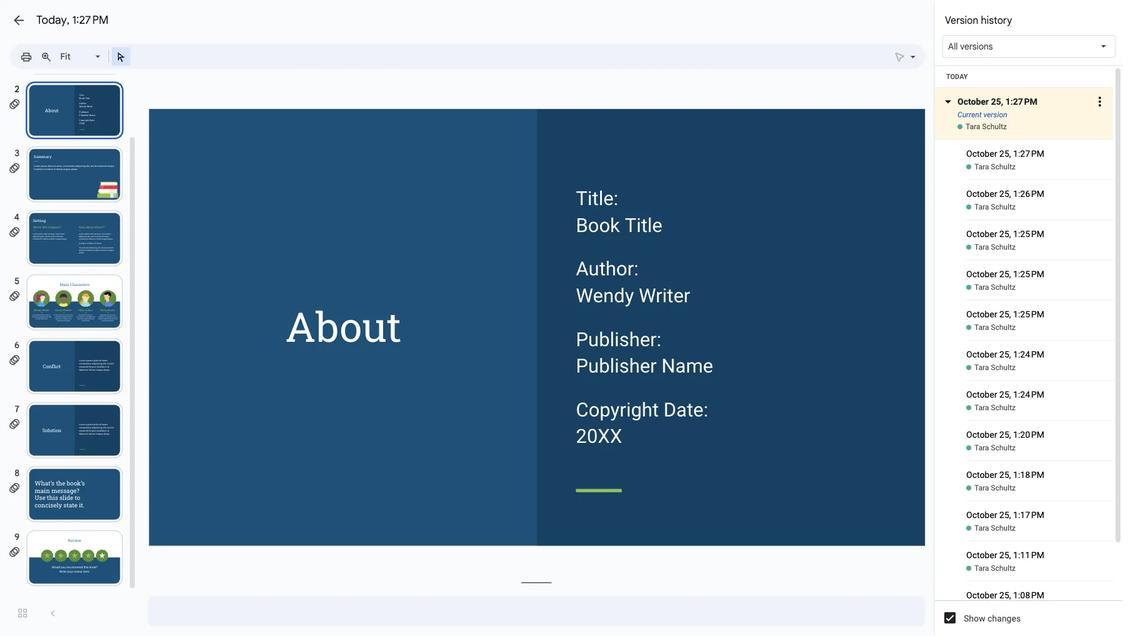 Task type: vqa. For each thing, say whether or not it's contained in the screenshot.
"TODAY"
yes



Task type: locate. For each thing, give the bounding box(es) containing it.
3 cell from the top
[[967, 220, 1114, 242]]

4 cell from the top
[[967, 260, 1114, 282]]

cell
[[967, 140, 1114, 162], [967, 180, 1114, 202], [967, 220, 1114, 242], [967, 260, 1114, 282], [967, 301, 1114, 323], [967, 341, 1114, 363], [967, 381, 1114, 403], [967, 421, 1114, 443], [967, 461, 1114, 483], [967, 501, 1114, 523], [967, 542, 1114, 564], [967, 582, 1114, 604]]

live pointer settings image
[[908, 48, 916, 53]]

current version
[[958, 110, 1008, 119]]

all
[[949, 41, 959, 52]]

version history
[[946, 14, 1013, 26]]

Zoom text field
[[58, 48, 94, 65]]

Name this version text field
[[956, 94, 1091, 110]]

row group
[[936, 64, 1114, 636], [936, 64, 1114, 622]]

navigation
[[0, 6, 138, 636]]

11 cell from the top
[[967, 542, 1114, 564]]

tara
[[966, 122, 981, 131], [975, 163, 990, 171], [975, 203, 990, 211], [975, 243, 990, 252], [975, 283, 990, 292], [975, 323, 990, 332], [975, 363, 990, 372], [975, 403, 990, 412], [975, 444, 990, 452], [975, 484, 990, 493], [975, 524, 990, 533], [975, 564, 990, 573]]

show
[[964, 613, 986, 624]]

Zoom field
[[56, 48, 106, 66]]

today,
[[36, 13, 70, 27]]

today heading
[[936, 66, 1114, 88]]

versions
[[961, 41, 994, 52]]

1:27 pm
[[72, 13, 109, 27]]

menu bar banner
[[0, 0, 1124, 75]]

today
[[947, 72, 969, 80]]

current version cell
[[936, 64, 1114, 124]]

6 cell from the top
[[967, 341, 1114, 363]]

7 cell from the top
[[967, 381, 1114, 403]]

all versions
[[949, 41, 994, 52]]

schultz
[[983, 122, 1008, 131], [992, 163, 1016, 171], [992, 203, 1016, 211], [992, 243, 1016, 252], [992, 283, 1016, 292], [992, 323, 1016, 332], [992, 363, 1016, 372], [992, 403, 1016, 412], [992, 444, 1016, 452], [992, 484, 1016, 493], [992, 524, 1016, 533], [992, 564, 1016, 573]]

tara schultz
[[966, 122, 1008, 131], [975, 163, 1016, 171], [975, 203, 1016, 211], [975, 243, 1016, 252], [975, 283, 1016, 292], [975, 323, 1016, 332], [975, 363, 1016, 372], [975, 403, 1016, 412], [975, 444, 1016, 452], [975, 484, 1016, 493], [975, 524, 1016, 533], [975, 564, 1016, 573]]



Task type: describe. For each thing, give the bounding box(es) containing it.
version history section
[[936, 0, 1124, 636]]

show changes
[[964, 613, 1022, 624]]

changes
[[988, 613, 1022, 624]]

12 cell from the top
[[967, 582, 1114, 604]]

current
[[958, 110, 982, 119]]

mode and view toolbar
[[890, 44, 918, 69]]

Show changes checkbox
[[945, 612, 956, 624]]

main toolbar
[[15, 47, 131, 66]]

navigation inside today, 1:27 pm application
[[0, 6, 138, 636]]

history
[[982, 14, 1013, 26]]

more actions image
[[1093, 79, 1108, 124]]

version
[[946, 14, 979, 26]]

9 cell from the top
[[967, 461, 1114, 483]]

today, 1:27 pm application
[[0, 0, 1124, 636]]

today, 1:27 pm
[[36, 13, 109, 27]]

version
[[984, 110, 1008, 119]]

collapse detailed versions image
[[941, 64, 956, 109]]

8 cell from the top
[[967, 421, 1114, 443]]

5 cell from the top
[[967, 301, 1114, 323]]

all versions option
[[949, 40, 994, 53]]

1 cell from the top
[[967, 140, 1114, 162]]

2 cell from the top
[[967, 180, 1114, 202]]

10 cell from the top
[[967, 501, 1114, 523]]



